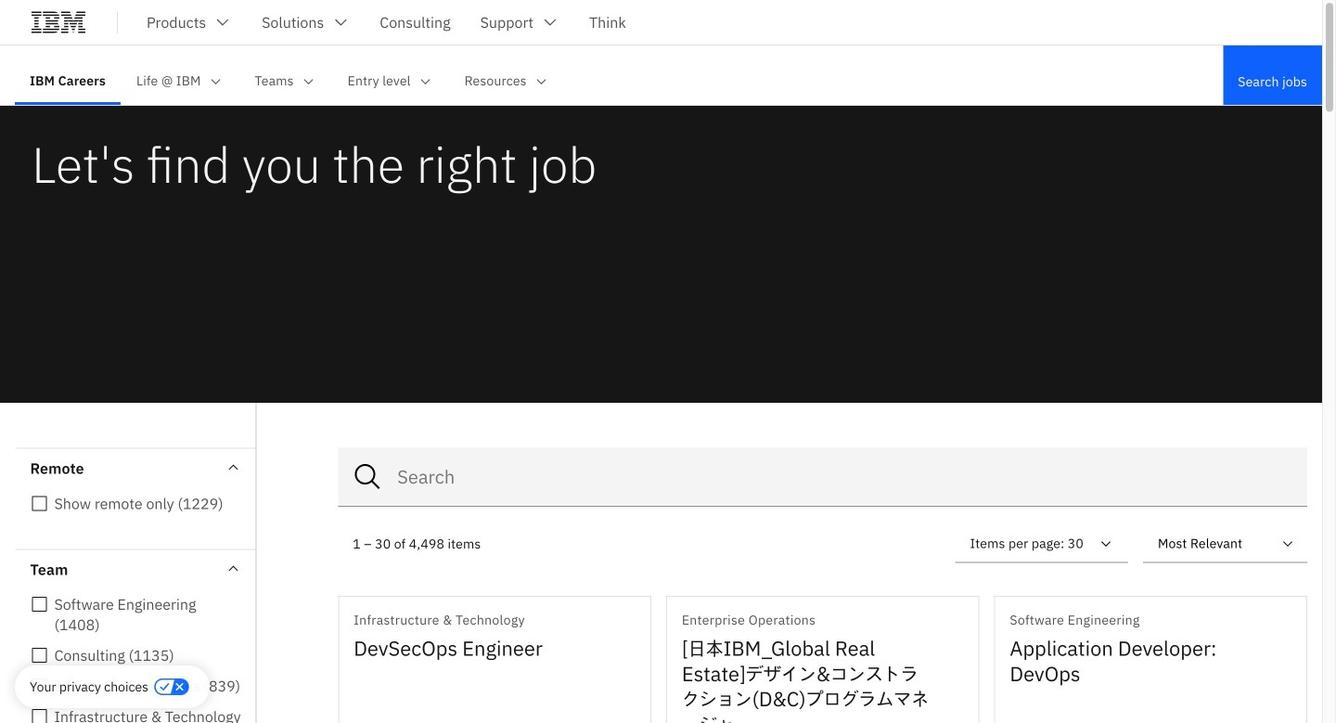 Task type: describe. For each thing, give the bounding box(es) containing it.
your privacy choices element
[[30, 677, 149, 697]]



Task type: vqa. For each thing, say whether or not it's contained in the screenshot.
LET'S TALK element
no



